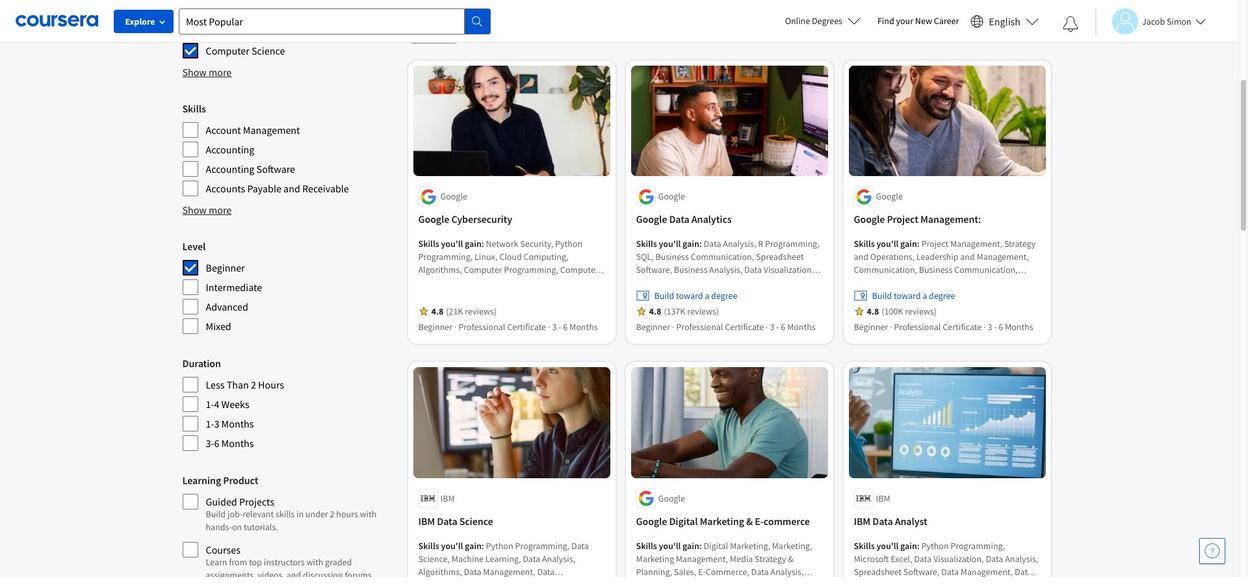 Task type: locate. For each thing, give the bounding box(es) containing it.
and down instructors on the bottom of the page
[[287, 570, 301, 578]]

beginner down (100k on the bottom right
[[854, 322, 888, 333]]

2 horizontal spatial professional
[[894, 322, 941, 333]]

build toward a degree
[[655, 290, 738, 302], [872, 290, 956, 302]]

build
[[655, 290, 675, 302], [872, 290, 892, 302], [206, 509, 226, 520]]

learn
[[206, 557, 227, 568]]

a up '4.8 (100k reviews)'
[[923, 290, 928, 302]]

and inside skills "group"
[[284, 182, 300, 195]]

skills group
[[182, 101, 395, 197]]

and inside network security, python programming, linux, cloud computing, algorithms, computer programming, computer security incident management, cryptography, databases, leadership and management, network architecture, risk management, sql
[[506, 290, 520, 302]]

: for google digital marketing & e-commerce
[[700, 540, 702, 552]]

network down databases,
[[419, 303, 451, 315]]

2 show more button from the top
[[182, 202, 232, 218]]

0 vertical spatial show more button
[[182, 64, 232, 80]]

1 horizontal spatial build toward a degree
[[872, 290, 956, 302]]

3 certificate from the left
[[943, 322, 982, 333]]

show more button down "computer science"
[[182, 64, 232, 80]]

toward for data
[[676, 290, 703, 302]]

1 show from the top
[[182, 66, 207, 79]]

4
[[214, 398, 219, 411]]

1 vertical spatial 2
[[330, 509, 335, 520]]

1 horizontal spatial learning
[[450, 1, 484, 13]]

1- up the 3-
[[206, 418, 214, 431]]

1 vertical spatial accounting
[[206, 163, 255, 176]]

beginner down language
[[411, 27, 446, 39]]

show up level
[[182, 204, 207, 217]]

beginner · professional certificate · 3 - 6 months down "risk" at the bottom of page
[[419, 322, 598, 333]]

2 horizontal spatial data
[[873, 515, 893, 528]]

build inside build job-relevant skills in under 2 hours with hands-on tutorials.
[[206, 509, 226, 520]]

1 horizontal spatial -
[[777, 322, 779, 333]]

computer
[[206, 44, 250, 57], [464, 264, 502, 276], [560, 264, 599, 276]]

1 horizontal spatial degree
[[929, 290, 956, 302]]

reviews) right (100k on the bottom right
[[905, 306, 937, 318]]

sql
[[575, 303, 590, 315]]

tutorials.
[[244, 522, 278, 533]]

gain up linux,
[[465, 238, 482, 250]]

0 horizontal spatial toward
[[676, 290, 703, 302]]

programming, up algorithms,
[[419, 251, 473, 263]]

1-
[[206, 398, 214, 411], [206, 418, 214, 431]]

beginner · professional certificate · 3 - 6 months
[[419, 322, 598, 333], [636, 322, 816, 333], [854, 322, 1034, 333]]

3-
[[206, 437, 214, 450]]

videos,
[[258, 570, 285, 578]]

payable
[[247, 182, 282, 195]]

show more button down accounts in the top of the page
[[182, 202, 232, 218]]

0 vertical spatial accounting
[[206, 143, 255, 156]]

0 vertical spatial 2
[[251, 379, 256, 392]]

beginner · professional certificate · 3 - 6 months down 4.8 (137k reviews) at the right bottom of page
[[636, 322, 816, 333]]

computer down business
[[206, 44, 250, 57]]

skills for google digital marketing & e-commerce
[[636, 540, 657, 552]]

&
[[747, 515, 753, 528]]

What do you want to learn? text field
[[179, 8, 465, 34]]

2 certificate from the left
[[725, 322, 764, 333]]

more down "computer science"
[[209, 66, 232, 79]]

1 show more button from the top
[[182, 64, 232, 80]]

and right the 'arts'
[[225, 5, 242, 18]]

technology
[[931, 1, 975, 13]]

0 vertical spatial with
[[360, 509, 377, 520]]

2 horizontal spatial beginner · professional certificate · 3 - 6 months
[[854, 322, 1034, 333]]

2 right than
[[251, 379, 256, 392]]

1 a from the left
[[705, 290, 710, 302]]

1 vertical spatial show
[[182, 204, 207, 217]]

guided
[[206, 496, 237, 509]]

2 professional from the left
[[677, 322, 723, 333]]

toward up 4.8 (137k reviews) at the right bottom of page
[[676, 290, 703, 302]]

digital
[[669, 515, 698, 528]]

2 inside duration group
[[251, 379, 256, 392]]

data for science
[[437, 515, 458, 528]]

0 horizontal spatial certificate
[[507, 322, 547, 333]]

: down analyst at the bottom
[[918, 540, 920, 552]]

beginner up intermediate
[[206, 261, 245, 274]]

1 horizontal spatial data
[[669, 213, 690, 226]]

2 horizontal spatial certificate
[[943, 322, 982, 333]]

: down the "marketing"
[[700, 540, 702, 552]]

2 1- from the top
[[206, 418, 214, 431]]

1 horizontal spatial with
[[360, 509, 377, 520]]

gain for google digital marketing & e-commerce
[[683, 540, 700, 552]]

: for google data analytics
[[700, 238, 702, 250]]

new
[[916, 15, 933, 27]]

0 vertical spatial learning
[[450, 1, 484, 13]]

: down google project management:
[[918, 238, 920, 250]]

1 horizontal spatial a
[[923, 290, 928, 302]]

you'll down ibm data analyst
[[877, 540, 899, 552]]

beginner down (137k
[[636, 322, 671, 333]]

0 vertical spatial science
[[252, 44, 285, 57]]

1 accounting from the top
[[206, 143, 255, 156]]

with up discussion
[[307, 557, 323, 568]]

1 horizontal spatial network
[[486, 238, 519, 250]]

1 horizontal spatial certificate
[[725, 322, 764, 333]]

skills you'll gain : for google project management:
[[854, 238, 922, 250]]

with inside learn from top instructors with graded assignments, videos, and discussion forums.
[[307, 557, 323, 568]]

less
[[206, 379, 225, 392]]

reviews) down leadership
[[465, 306, 497, 318]]

analytics
[[692, 213, 732, 226]]

accounts payable and receivable
[[206, 182, 349, 195]]

3 professional from the left
[[894, 322, 941, 333]]

3 beginner · professional certificate · 3 - 6 months from the left
[[854, 322, 1034, 333]]

2 horizontal spatial computer
[[560, 264, 599, 276]]

databases,
[[419, 290, 460, 302]]

skills
[[182, 102, 206, 115], [419, 238, 439, 250], [636, 238, 657, 250], [854, 238, 875, 250], [419, 540, 439, 552], [636, 540, 657, 552], [854, 540, 875, 552]]

2 reviews) from the left
[[688, 306, 719, 318]]

courses
[[206, 544, 241, 557]]

0 horizontal spatial a
[[705, 290, 710, 302]]

skills you'll gain : down google data analytics
[[636, 238, 704, 250]]

python
[[555, 238, 583, 250]]

2 horizontal spatial 4.8
[[867, 306, 879, 318]]

show more button
[[182, 64, 232, 80], [182, 202, 232, 218]]

build toward a degree up 4.8 (137k reviews) at the right bottom of page
[[655, 290, 738, 302]]

computer down linux,
[[464, 264, 502, 276]]

build up hands-
[[206, 509, 226, 520]]

professional down '4.8 (100k reviews)'
[[894, 322, 941, 333]]

clear all
[[477, 27, 508, 39]]

beginner inside level group
[[206, 261, 245, 274]]

5 · from the left
[[890, 322, 893, 333]]

beginner · professional certificate · 3 - 6 months down '4.8 (100k reviews)'
[[854, 322, 1034, 333]]

accounting down account
[[206, 143, 255, 156]]

more
[[209, 66, 232, 79], [209, 204, 232, 217]]

4.8 down databases,
[[432, 306, 444, 318]]

computer up the cryptography,
[[560, 264, 599, 276]]

2 left "hours"
[[330, 509, 335, 520]]

0 horizontal spatial with
[[307, 557, 323, 568]]

4.8 for google data analytics
[[649, 306, 662, 318]]

google left analytics
[[636, 213, 667, 226]]

a up 4.8 (137k reviews) at the right bottom of page
[[705, 290, 710, 302]]

gain for ibm data analyst
[[901, 540, 918, 552]]

skills for google project management:
[[854, 238, 875, 250]]

1 horizontal spatial professional
[[677, 322, 723, 333]]

build for project
[[872, 290, 892, 302]]

2
[[251, 379, 256, 392], [330, 509, 335, 520]]

and down 'software'
[[284, 182, 300, 195]]

0 horizontal spatial build toward a degree
[[655, 290, 738, 302]]

certificate
[[507, 322, 547, 333], [725, 322, 764, 333], [943, 322, 982, 333]]

2 degree from the left
[[929, 290, 956, 302]]

2 horizontal spatial -
[[994, 322, 997, 333]]

0 horizontal spatial degree
[[712, 290, 738, 302]]

a for management:
[[923, 290, 928, 302]]

google left project
[[854, 213, 885, 226]]

·
[[455, 322, 457, 333], [548, 322, 551, 333], [672, 322, 675, 333], [766, 322, 768, 333], [890, 322, 893, 333], [984, 322, 986, 333]]

2 more from the top
[[209, 204, 232, 217]]

0 vertical spatial more
[[209, 66, 232, 79]]

ibm
[[441, 493, 455, 505], [876, 493, 891, 505], [419, 515, 435, 528], [854, 515, 871, 528]]

arts and humanities
[[206, 5, 294, 18]]

professional down 4.8 (137k reviews) at the right bottom of page
[[677, 322, 723, 333]]

0 horizontal spatial computer
[[206, 44, 250, 57]]

1- down less
[[206, 398, 214, 411]]

None search field
[[179, 8, 491, 34]]

3 4.8 from the left
[[867, 306, 879, 318]]

1 vertical spatial more
[[209, 204, 232, 217]]

show more down "computer science"
[[182, 66, 232, 79]]

reviews)
[[465, 306, 497, 318], [688, 306, 719, 318], [905, 306, 937, 318]]

2 4.8 from the left
[[649, 306, 662, 318]]

2 horizontal spatial reviews)
[[905, 306, 937, 318]]

with
[[360, 509, 377, 520], [307, 557, 323, 568]]

skills you'll gain : for ibm data science
[[419, 540, 486, 552]]

network up cloud on the top
[[486, 238, 519, 250]]

1 horizontal spatial build
[[655, 290, 675, 302]]

1 vertical spatial show more
[[182, 204, 232, 217]]

3 reviews) from the left
[[905, 306, 937, 318]]

gain down ibm data science
[[465, 540, 482, 552]]

you'll down project
[[877, 238, 899, 250]]

gain down project
[[901, 238, 918, 250]]

data for analyst
[[873, 515, 893, 528]]

more down accounts in the top of the page
[[209, 204, 232, 217]]

e-
[[755, 515, 764, 528]]

1 vertical spatial learning
[[182, 474, 221, 487]]

1 · from the left
[[455, 322, 457, 333]]

2 - from the left
[[777, 322, 779, 333]]

degree up '4.8 (100k reviews)'
[[929, 290, 956, 302]]

professional for google data analytics
[[677, 322, 723, 333]]

0 horizontal spatial programming,
[[419, 251, 473, 263]]

1 certificate from the left
[[507, 322, 547, 333]]

and up "risk" at the bottom of page
[[506, 290, 520, 302]]

gain down analyst at the bottom
[[901, 540, 918, 552]]

0 horizontal spatial 2
[[251, 379, 256, 392]]

2 beginner · professional certificate · 3 - 6 months from the left
[[636, 322, 816, 333]]

0 vertical spatial management,
[[485, 277, 537, 289]]

0 horizontal spatial -
[[559, 322, 562, 333]]

language learning
[[411, 1, 484, 13]]

2 vertical spatial management,
[[521, 303, 573, 315]]

build up (137k
[[655, 290, 675, 302]]

google up digital
[[658, 493, 685, 505]]

skills you'll gain : down digital
[[636, 540, 704, 552]]

0 horizontal spatial learning
[[182, 474, 221, 487]]

google left digital
[[636, 515, 667, 528]]

learning up clear
[[450, 1, 484, 13]]

0 horizontal spatial build
[[206, 509, 226, 520]]

show more down accounts in the top of the page
[[182, 204, 232, 217]]

incident
[[452, 277, 483, 289]]

accounting up accounts in the top of the page
[[206, 163, 255, 176]]

professional down architecture,
[[459, 322, 506, 333]]

management:
[[921, 213, 982, 226]]

coursera image
[[16, 11, 98, 31]]

degree up 4.8 (137k reviews) at the right bottom of page
[[712, 290, 738, 302]]

with inside build job-relevant skills in under 2 hours with hands-on tutorials.
[[360, 509, 377, 520]]

1 build toward a degree from the left
[[655, 290, 738, 302]]

1 toward from the left
[[676, 290, 703, 302]]

duration
[[182, 357, 221, 370]]

2 a from the left
[[923, 290, 928, 302]]

0 vertical spatial show more
[[182, 66, 232, 79]]

0 horizontal spatial professional
[[459, 322, 506, 333]]

beginner · professional certificate · 3 - 6 months for google data analytics
[[636, 322, 816, 333]]

2 show from the top
[[182, 204, 207, 217]]

learning up guided
[[182, 474, 221, 487]]

1 horizontal spatial reviews)
[[688, 306, 719, 318]]

skills for ibm data analyst
[[854, 540, 875, 552]]

guided projects
[[206, 496, 274, 509]]

gain for google project management:
[[901, 238, 918, 250]]

2 horizontal spatial build
[[872, 290, 892, 302]]

2 build toward a degree from the left
[[872, 290, 956, 302]]

duration group
[[182, 356, 395, 452]]

with right "hours"
[[360, 509, 377, 520]]

advanced
[[206, 300, 248, 313]]

ibm data analyst
[[854, 515, 928, 528]]

job-
[[228, 509, 243, 520]]

google digital marketing & e-commerce link
[[636, 514, 823, 529]]

1 horizontal spatial 2
[[330, 509, 335, 520]]

0 horizontal spatial network
[[419, 303, 451, 315]]

toward up '4.8 (100k reviews)'
[[894, 290, 921, 302]]

hands-
[[206, 522, 232, 533]]

0 vertical spatial show
[[182, 66, 207, 79]]

1 horizontal spatial 4.8
[[649, 306, 662, 318]]

1 horizontal spatial science
[[460, 515, 493, 528]]

1 vertical spatial 1-
[[206, 418, 214, 431]]

1 1- from the top
[[206, 398, 214, 411]]

4.8
[[432, 306, 444, 318], [649, 306, 662, 318], [867, 306, 879, 318]]

project
[[887, 213, 919, 226]]

gain down google data analytics
[[683, 238, 700, 250]]

1 horizontal spatial toward
[[894, 290, 921, 302]]

skills you'll gain : down project
[[854, 238, 922, 250]]

4.8 left (137k
[[649, 306, 662, 318]]

: down ibm data science
[[482, 540, 484, 552]]

show notifications image
[[1063, 16, 1079, 32]]

toward
[[676, 290, 703, 302], [894, 290, 921, 302]]

0 vertical spatial 1-
[[206, 398, 214, 411]]

skills you'll gain : down ibm data science
[[419, 540, 486, 552]]

software
[[257, 163, 295, 176]]

-
[[559, 322, 562, 333], [777, 322, 779, 333], [994, 322, 997, 333]]

clear
[[477, 27, 497, 39]]

1 professional from the left
[[459, 322, 506, 333]]

3 - from the left
[[994, 322, 997, 333]]

0 horizontal spatial beginner · professional certificate · 3 - 6 months
[[419, 322, 598, 333]]

computer science
[[206, 44, 285, 57]]

skills you'll gain :
[[419, 238, 486, 250], [636, 238, 704, 250], [854, 238, 922, 250], [419, 540, 486, 552], [636, 540, 704, 552], [854, 540, 922, 552]]

1 degree from the left
[[712, 290, 738, 302]]

1 show more from the top
[[182, 66, 232, 79]]

4.8 left (100k on the bottom right
[[867, 306, 879, 318]]

online degrees button
[[775, 7, 871, 35]]

degree for management:
[[929, 290, 956, 302]]

a for analytics
[[705, 290, 710, 302]]

1 horizontal spatial beginner · professional certificate · 3 - 6 months
[[636, 322, 816, 333]]

accounting
[[206, 143, 255, 156], [206, 163, 255, 176]]

management,
[[485, 277, 537, 289], [522, 290, 574, 302], [521, 303, 573, 315]]

show down business
[[182, 66, 207, 79]]

you'll for google digital marketing & e-commerce
[[659, 540, 681, 552]]

- for google data analytics
[[777, 322, 779, 333]]

: down analytics
[[700, 238, 702, 250]]

reviews) right (137k
[[688, 306, 719, 318]]

2 accounting from the top
[[206, 163, 255, 176]]

0 horizontal spatial 4.8
[[432, 306, 444, 318]]

4.8 (100k reviews)
[[867, 306, 937, 318]]

you'll down ibm data science
[[441, 540, 463, 552]]

skills you'll gain : down ibm data analyst
[[854, 540, 922, 552]]

science
[[252, 44, 285, 57], [460, 515, 493, 528]]

google data analytics link
[[636, 212, 823, 227]]

1 vertical spatial science
[[460, 515, 493, 528]]

1- for 3
[[206, 418, 214, 431]]

linux,
[[475, 251, 498, 263]]

find
[[878, 15, 895, 27]]

build toward a degree up '4.8 (100k reviews)'
[[872, 290, 956, 302]]

jacob
[[1143, 15, 1166, 27]]

1 vertical spatial show more button
[[182, 202, 232, 218]]

0 horizontal spatial reviews)
[[465, 306, 497, 318]]

google
[[441, 191, 468, 203], [658, 191, 685, 203], [876, 191, 903, 203], [419, 213, 450, 226], [636, 213, 667, 226], [854, 213, 885, 226], [658, 493, 685, 505], [636, 515, 667, 528]]

gain
[[465, 238, 482, 250], [683, 238, 700, 250], [901, 238, 918, 250], [465, 540, 482, 552], [683, 540, 700, 552], [901, 540, 918, 552]]

gain down digital
[[683, 540, 700, 552]]

1 horizontal spatial computer
[[464, 264, 502, 276]]

2 toward from the left
[[894, 290, 921, 302]]

degree for analytics
[[712, 290, 738, 302]]

you'll down google data analytics
[[659, 238, 681, 250]]

you'll down digital
[[659, 540, 681, 552]]

programming, down computing,
[[504, 264, 559, 276]]

you'll for ibm data science
[[441, 540, 463, 552]]

0 horizontal spatial data
[[437, 515, 458, 528]]

1 vertical spatial programming,
[[504, 264, 559, 276]]

1 beginner · professional certificate · 3 - 6 months from the left
[[419, 322, 598, 333]]

level
[[182, 240, 206, 253]]

build up (100k on the bottom right
[[872, 290, 892, 302]]

1 vertical spatial with
[[307, 557, 323, 568]]



Task type: describe. For each thing, give the bounding box(es) containing it.
leadership
[[462, 290, 504, 302]]

analyst
[[895, 515, 928, 528]]

build toward a degree for project
[[872, 290, 956, 302]]

architecture,
[[453, 303, 502, 315]]

0 vertical spatial network
[[486, 238, 519, 250]]

all
[[499, 27, 508, 39]]

1 4.8 from the left
[[432, 306, 444, 318]]

learning product group
[[182, 473, 395, 578]]

arts
[[206, 5, 223, 18]]

accounting for accounting software
[[206, 163, 255, 176]]

certificate for google data analytics
[[725, 322, 764, 333]]

skills you'll gain : down google cybersecurity
[[419, 238, 486, 250]]

skills for ibm data science
[[419, 540, 439, 552]]

skills for google data analytics
[[636, 238, 657, 250]]

(100k
[[882, 306, 904, 318]]

ibm data analyst link
[[854, 514, 1041, 529]]

google left cybersecurity
[[419, 213, 450, 226]]

your
[[897, 15, 914, 27]]

and inside learn from top instructors with graded assignments, videos, and discussion forums.
[[287, 570, 301, 578]]

account management
[[206, 124, 300, 137]]

beginner button
[[403, 23, 464, 44]]

professional for google project management:
[[894, 322, 941, 333]]

under
[[306, 509, 328, 520]]

you'll for ibm data analyst
[[877, 540, 899, 552]]

simon
[[1167, 15, 1192, 27]]

4.8 for google project management:
[[867, 306, 879, 318]]

help center image
[[1205, 544, 1221, 559]]

skills you'll gain : for ibm data analyst
[[854, 540, 922, 552]]

: for ibm data science
[[482, 540, 484, 552]]

3 inside duration group
[[214, 418, 219, 431]]

skills you'll gain : for google data analytics
[[636, 238, 704, 250]]

information technology button
[[875, 0, 994, 18]]

than
[[227, 379, 249, 392]]

0 vertical spatial programming,
[[419, 251, 473, 263]]

management
[[243, 124, 300, 137]]

discussion
[[303, 570, 343, 578]]

google up project
[[876, 191, 903, 203]]

0 horizontal spatial science
[[252, 44, 285, 57]]

2 · from the left
[[548, 322, 551, 333]]

data for analytics
[[669, 213, 690, 226]]

reviews) for google data analytics
[[688, 306, 719, 318]]

degrees
[[812, 15, 843, 27]]

google up google cybersecurity
[[441, 191, 468, 203]]

graded
[[325, 557, 352, 568]]

beginner · professional certificate · 3 - 6 months for google project management:
[[854, 322, 1034, 333]]

online degrees
[[785, 15, 843, 27]]

language learning button
[[403, 0, 502, 18]]

1-4 weeks
[[206, 398, 250, 411]]

: for ibm data analyst
[[918, 540, 920, 552]]

accounting for accounting
[[206, 143, 255, 156]]

projects
[[239, 496, 274, 509]]

build toward a degree for data
[[655, 290, 738, 302]]

marketing
[[700, 515, 745, 528]]

learning product
[[182, 474, 258, 487]]

: for google project management:
[[918, 238, 920, 250]]

you'll down google cybersecurity
[[441, 238, 463, 250]]

hours
[[336, 509, 358, 520]]

1 vertical spatial network
[[419, 303, 451, 315]]

2 show more from the top
[[182, 204, 232, 217]]

3 · from the left
[[672, 322, 675, 333]]

security
[[419, 277, 450, 289]]

reviews) for google project management:
[[905, 306, 937, 318]]

1-3 months
[[206, 418, 254, 431]]

1 horizontal spatial programming,
[[504, 264, 559, 276]]

algorithms,
[[419, 264, 462, 276]]

4.8 (137k reviews)
[[649, 306, 719, 318]]

(137k
[[664, 306, 686, 318]]

business
[[206, 25, 244, 38]]

google project management:
[[854, 213, 982, 226]]

1 reviews) from the left
[[465, 306, 497, 318]]

assignments,
[[206, 570, 256, 578]]

skills inside skills "group"
[[182, 102, 206, 115]]

forums.
[[345, 570, 374, 578]]

cloud
[[500, 251, 522, 263]]

explore
[[125, 16, 155, 27]]

google cybersecurity
[[419, 213, 513, 226]]

beginner inside button
[[411, 27, 446, 39]]

cryptography,
[[539, 277, 593, 289]]

gain for ibm data science
[[465, 540, 482, 552]]

english button
[[966, 0, 1044, 42]]

1 - from the left
[[559, 322, 562, 333]]

instructors
[[264, 557, 305, 568]]

product
[[223, 474, 258, 487]]

- for google project management:
[[994, 322, 997, 333]]

(21k
[[446, 306, 463, 318]]

cybersecurity
[[452, 213, 513, 226]]

accounting software
[[206, 163, 295, 176]]

on
[[232, 522, 242, 533]]

security,
[[520, 238, 554, 250]]

gain for google data analytics
[[683, 238, 700, 250]]

skills
[[276, 509, 295, 520]]

google data analytics
[[636, 213, 732, 226]]

6 inside duration group
[[214, 437, 219, 450]]

1- for 4
[[206, 398, 214, 411]]

find your new career link
[[871, 13, 966, 29]]

hours
[[258, 379, 284, 392]]

learning inside button
[[450, 1, 484, 13]]

in
[[297, 509, 304, 520]]

less than 2 hours
[[206, 379, 284, 392]]

3-6 months
[[206, 437, 254, 450]]

1 more from the top
[[209, 66, 232, 79]]

account
[[206, 124, 241, 137]]

you'll for google project management:
[[877, 238, 899, 250]]

top
[[249, 557, 262, 568]]

humanities
[[244, 5, 294, 18]]

toward for project
[[894, 290, 921, 302]]

4.8 (21k reviews)
[[432, 306, 497, 318]]

beginner down (21k
[[419, 322, 453, 333]]

4 · from the left
[[766, 322, 768, 333]]

intermediate
[[206, 281, 262, 294]]

learn from top instructors with graded assignments, videos, and discussion forums.
[[206, 557, 374, 578]]

1 vertical spatial management,
[[522, 290, 574, 302]]

google digital marketing & e-commerce
[[636, 515, 810, 528]]

risk
[[503, 303, 519, 315]]

google up google data analytics
[[658, 191, 685, 203]]

learning inside group
[[182, 474, 221, 487]]

build for data
[[655, 290, 675, 302]]

information
[[884, 1, 929, 13]]

jacob simon
[[1143, 15, 1192, 27]]

skills you'll gain : for google digital marketing & e-commerce
[[636, 540, 704, 552]]

google cybersecurity link
[[419, 212, 605, 227]]

6 · from the left
[[984, 322, 986, 333]]

english
[[989, 15, 1021, 28]]

2 inside build job-relevant skills in under 2 hours with hands-on tutorials.
[[330, 509, 335, 520]]

certificate for google project management:
[[943, 322, 982, 333]]

level group
[[182, 239, 395, 335]]

language
[[411, 1, 448, 13]]

relevant
[[243, 509, 274, 520]]

ibm data science link
[[419, 514, 605, 529]]

career
[[934, 15, 959, 27]]

you'll for google data analytics
[[659, 238, 681, 250]]

network security, python programming, linux, cloud computing, algorithms, computer programming, computer security incident management, cryptography, databases, leadership and management, network architecture, risk management, sql
[[419, 238, 599, 315]]

ibm data science
[[419, 515, 493, 528]]

: up linux,
[[482, 238, 484, 250]]

computing,
[[524, 251, 569, 263]]



Task type: vqa. For each thing, say whether or not it's contained in the screenshot.
humanities. to the middle
no



